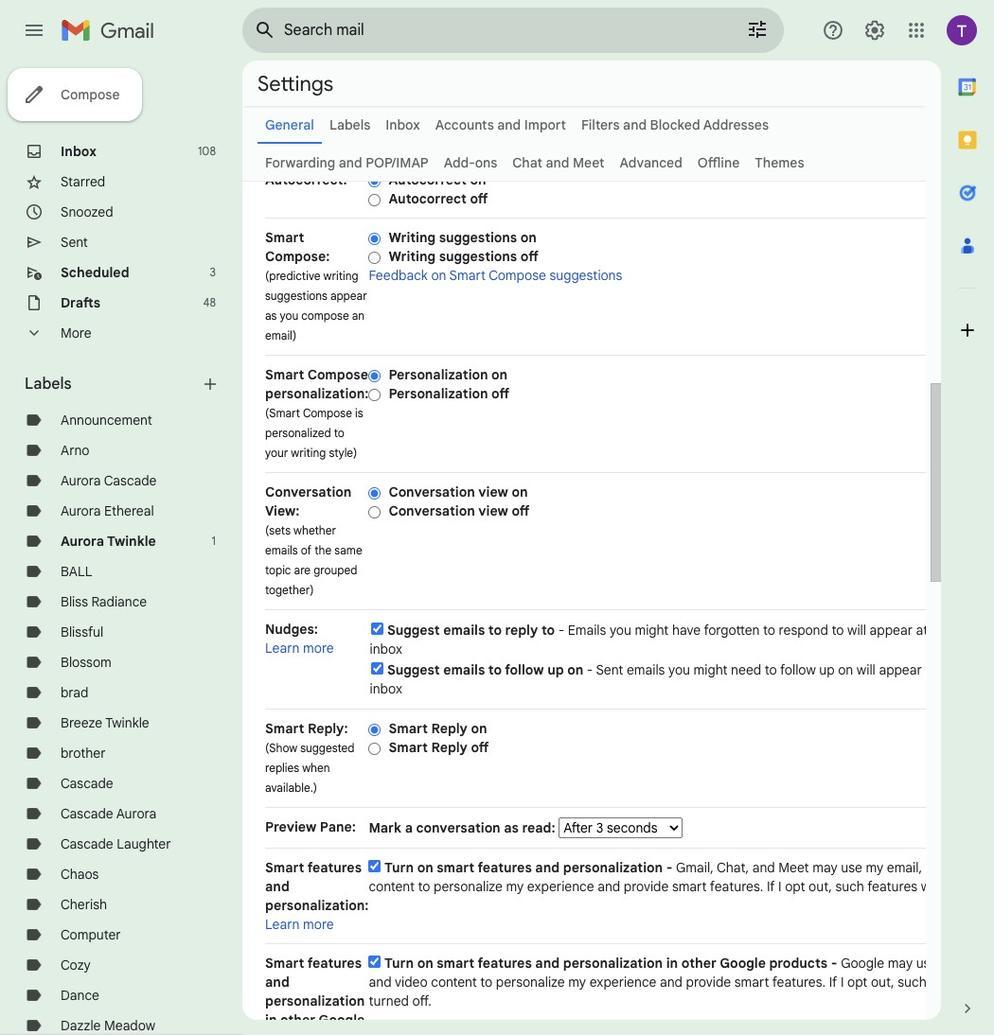 Task type: vqa. For each thing, say whether or not it's contained in the screenshot.


Task type: describe. For each thing, give the bounding box(es) containing it.
aurora for aurora ethereal
[[61, 503, 101, 520]]

personalization off
[[389, 385, 509, 402]]

preview
[[265, 819, 316, 836]]

cherish
[[61, 897, 107, 914]]

compose inside button
[[61, 86, 120, 103]]

mark
[[369, 820, 401, 837]]

conversation for conversation view: (sets whether emails of the same topic are grouped together)
[[265, 484, 352, 501]]

pop/imap
[[366, 154, 429, 171]]

add-
[[444, 154, 475, 171]]

0 vertical spatial meet
[[573, 154, 605, 171]]

appear inside smart compose: (predictive writing suggestions appear as you compose an email)
[[330, 289, 367, 303]]

settings
[[258, 71, 333, 96]]

learn more link for more
[[265, 640, 334, 657]]

settings image
[[863, 19, 886, 42]]

- inside the - sent emails you might need to follow up on will appear at the top o
[[587, 662, 593, 679]]

3
[[210, 265, 216, 279]]

google inside google may use my email,
[[841, 955, 884, 972]]

more inside 'nudges: learn more'
[[303, 640, 334, 657]]

chat and meet link
[[513, 154, 605, 171]]

- sent emails you might need to follow up on will appear at the top o
[[370, 662, 994, 698]]

Autocorrect on radio
[[369, 174, 381, 188]]

advanced
[[620, 154, 682, 171]]

1 vertical spatial inbox link
[[61, 143, 97, 160]]

emails inside the - sent emails you might need to follow up on will appear at the top o
[[627, 662, 665, 679]]

bliss radiance link
[[61, 594, 147, 611]]

1 horizontal spatial google
[[720, 955, 766, 972]]

meet inside gmail, chat, and meet may use my email, chat, and vi
[[779, 860, 809, 877]]

drafts
[[61, 294, 100, 311]]

you inside the - sent emails you might need to follow up on will appear at the top o
[[668, 662, 690, 679]]

compose down writing suggestions off
[[489, 267, 546, 284]]

themes link
[[755, 154, 804, 171]]

import
[[524, 116, 566, 133]]

smart compose personalization: (smart compose is personalized to your writing style)
[[265, 366, 369, 460]]

dance
[[61, 987, 99, 1004]]

compose
[[301, 309, 349, 323]]

personalization for personalization on
[[389, 366, 488, 383]]

cascade for cascade aurora
[[61, 806, 113, 823]]

smart reply on
[[389, 720, 487, 738]]

- right products
[[831, 955, 837, 972]]

48
[[203, 295, 216, 310]]

ethereal
[[104, 503, 154, 520]]

aurora for aurora cascade
[[61, 472, 101, 489]]

breeze
[[61, 715, 102, 732]]

replies
[[265, 761, 299, 775]]

writing suggestions on
[[389, 229, 537, 246]]

personalization on
[[389, 366, 508, 383]]

my inside google may use my email,
[[941, 955, 959, 972]]

you inside - emails you might have forgotten to respond to will appear at the top of
[[610, 622, 631, 639]]

themes
[[755, 154, 804, 171]]

- left gmail,
[[666, 860, 673, 877]]

at inside - emails you might have forgotten to respond to will appear at the top of
[[916, 622, 928, 639]]

chaos link
[[61, 866, 99, 883]]

brother link
[[61, 745, 106, 762]]

same
[[334, 543, 362, 558]]

radiance
[[91, 594, 147, 611]]

autocorrect off
[[389, 190, 488, 207]]

addresses
[[703, 116, 769, 133]]

snoozed
[[61, 204, 113, 221]]

smart compose: (predictive writing suggestions appear as you compose an email)
[[265, 229, 367, 343]]

accounts and import
[[435, 116, 566, 133]]

when
[[302, 761, 330, 775]]

smart features and personalization in other google products:
[[265, 955, 365, 1036]]

smart for smart reply: (show suggested replies when available.)
[[265, 720, 304, 738]]

feedback on smart compose suggestions
[[369, 267, 622, 284]]

blissful
[[61, 624, 103, 641]]

may inside google may use my email,
[[888, 955, 913, 972]]

the inside the conversation view: (sets whether emails of the same topic are grouped together)
[[314, 543, 332, 558]]

cozy link
[[61, 957, 91, 974]]

(predictive
[[265, 269, 320, 283]]

breeze twinkle
[[61, 715, 149, 732]]

Conversation view off radio
[[369, 505, 381, 520]]

to left reply
[[488, 622, 502, 639]]

brother
[[61, 745, 106, 762]]

of inside the conversation view: (sets whether emails of the same topic are grouped together)
[[301, 543, 312, 558]]

off for view
[[512, 503, 530, 520]]

whether
[[294, 524, 336, 538]]

personalization for personalization off
[[389, 385, 488, 402]]

aurora for aurora twinkle
[[61, 533, 104, 550]]

cascade laughter link
[[61, 836, 171, 853]]

off for suggestions
[[520, 248, 538, 265]]

Smart Reply on radio
[[369, 723, 381, 737]]

smart down writing suggestions off
[[449, 267, 486, 284]]

top inside the - sent emails you might need to follow up on will appear at the top o
[[964, 662, 984, 679]]

forwarding and pop/imap
[[265, 154, 429, 171]]

1 personalization: from the top
[[265, 385, 369, 402]]

autocorrect on
[[389, 171, 486, 188]]

learn more link for and
[[265, 916, 334, 933]]

vi
[[985, 860, 994, 877]]

1 vertical spatial as
[[504, 820, 519, 837]]

general link
[[265, 116, 314, 133]]

chat and meet
[[513, 154, 605, 171]]

available.)
[[265, 781, 317, 795]]

1 horizontal spatial inbox link
[[386, 116, 420, 133]]

nudges: learn more
[[265, 621, 334, 657]]

view for off
[[478, 503, 508, 520]]

off down personalization on
[[491, 385, 509, 402]]

products:
[[265, 1031, 327, 1036]]

autocorrect for autocorrect on
[[389, 171, 467, 188]]

blocked
[[650, 116, 700, 133]]

scheduled
[[61, 264, 129, 281]]

announcement
[[61, 412, 152, 429]]

will inside the - sent emails you might need to follow up on will appear at the top o
[[857, 662, 876, 679]]

filters and blocked addresses link
[[581, 116, 769, 133]]

suggest for suggest emails to reply to
[[387, 622, 440, 639]]

emails down suggest emails to reply to
[[443, 662, 485, 679]]

may inside gmail, chat, and meet may use my email, chat, and vi
[[813, 860, 838, 877]]

starred
[[61, 173, 105, 190]]

smart for smart compose: (predictive writing suggestions appear as you compose an email)
[[265, 229, 304, 246]]

forwarding
[[265, 154, 335, 171]]

suggestions inside smart compose: (predictive writing suggestions appear as you compose an email)
[[265, 289, 327, 303]]

Smart Reply off radio
[[369, 742, 381, 756]]

autocorrect:
[[265, 171, 347, 188]]

aurora cascade
[[61, 472, 157, 489]]

ons
[[475, 154, 497, 171]]

o
[[988, 662, 994, 679]]

learn inside smart features and personalization: learn more
[[265, 916, 300, 933]]

cascade up ethereal
[[104, 472, 157, 489]]

1 horizontal spatial inbox
[[386, 116, 420, 133]]

twinkle for breeze twinkle
[[105, 715, 149, 732]]

reply for on
[[431, 720, 468, 738]]

2 vertical spatial personalization
[[265, 993, 365, 1010]]

suggested
[[300, 741, 355, 756]]

general
[[265, 116, 314, 133]]

offline link
[[698, 154, 740, 171]]

bliss radiance
[[61, 594, 147, 611]]

smart for smart reply off
[[389, 739, 428, 756]]

turn on smart features and personalization -
[[384, 860, 676, 877]]

appear inside the - sent emails you might need to follow up on will appear at the top o
[[879, 662, 922, 679]]

1 up from the left
[[547, 662, 564, 679]]

as inside smart compose: (predictive writing suggestions appear as you compose an email)
[[265, 309, 277, 323]]

bliss
[[61, 594, 88, 611]]

smart for smart compose personalization: (smart compose is personalized to your writing style)
[[265, 366, 304, 383]]

filters
[[581, 116, 620, 133]]

suggest emails to reply to
[[387, 622, 555, 639]]

conversation view: (sets whether emails of the same topic are grouped together)
[[265, 484, 362, 597]]

follow inside the - sent emails you might need to follow up on will appear at the top o
[[780, 662, 816, 679]]

(sets
[[265, 524, 291, 538]]

gmail image
[[61, 11, 164, 49]]

need
[[731, 662, 761, 679]]

dance link
[[61, 987, 99, 1004]]

email, inside gmail, chat, and meet may use my email, chat, and vi
[[887, 860, 922, 877]]

smart features and personalization: learn more
[[265, 860, 369, 933]]

laughter
[[117, 836, 171, 853]]

mark a conversation as read:
[[369, 820, 559, 837]]

ball link
[[61, 563, 92, 580]]



Task type: locate. For each thing, give the bounding box(es) containing it.
smart right smart reply on option
[[389, 720, 428, 738]]

0 horizontal spatial sent
[[61, 234, 88, 251]]

aurora up laughter
[[116, 806, 156, 823]]

to right respond
[[832, 622, 844, 639]]

to left respond
[[763, 622, 775, 639]]

2 up from the left
[[819, 662, 835, 679]]

1 vertical spatial learn more link
[[265, 916, 334, 933]]

off for reply
[[471, 739, 489, 756]]

view:
[[265, 503, 300, 520]]

- inside - emails you might have forgotten to respond to will appear at the top of
[[558, 622, 564, 639]]

as left read:
[[504, 820, 519, 837]]

Personalization off radio
[[369, 388, 381, 402]]

0 horizontal spatial in
[[265, 1012, 277, 1029]]

emails up suggest emails to follow up on
[[443, 622, 485, 639]]

view up conversation view off
[[478, 484, 508, 501]]

1 horizontal spatial of
[[978, 622, 991, 639]]

add-ons
[[444, 154, 497, 171]]

labels up forwarding and pop/imap
[[329, 116, 370, 133]]

1 vertical spatial will
[[857, 662, 876, 679]]

Personalization on radio
[[369, 369, 381, 383]]

0 horizontal spatial up
[[547, 662, 564, 679]]

an
[[352, 309, 365, 323]]

2 more from the top
[[303, 916, 334, 933]]

1 vertical spatial email,
[[962, 955, 994, 972]]

use inside google may use my email,
[[916, 955, 938, 972]]

1 horizontal spatial other
[[681, 955, 717, 972]]

to inside smart compose personalization: (smart compose is personalized to your writing style)
[[334, 426, 345, 440]]

at inside the - sent emails you might need to follow up on will appear at the top o
[[925, 662, 937, 679]]

labels link
[[329, 116, 370, 133]]

topic
[[265, 563, 291, 578]]

top inside - emails you might have forgotten to respond to will appear at the top of
[[955, 622, 975, 639]]

0 horizontal spatial follow
[[505, 662, 544, 679]]

smart for smart reply on
[[389, 720, 428, 738]]

to up style)
[[334, 426, 345, 440]]

labels down more
[[25, 375, 72, 394]]

starred link
[[61, 173, 105, 190]]

0 horizontal spatial may
[[813, 860, 838, 877]]

of up 'o'
[[978, 622, 991, 639]]

snoozed link
[[61, 204, 113, 221]]

2 personalization from the top
[[389, 385, 488, 402]]

turn right smart features and personalization in other google products:
[[384, 955, 414, 972]]

Autocorrect off radio
[[369, 193, 381, 207]]

turn
[[384, 860, 414, 877], [384, 955, 414, 972]]

2 turn from the top
[[384, 955, 414, 972]]

your
[[265, 446, 288, 460]]

my inside gmail, chat, and meet may use my email, chat, and vi
[[866, 860, 884, 877]]

smart for smart features and personalization: learn more
[[265, 860, 304, 877]]

labels for labels heading
[[25, 375, 72, 394]]

cascade up the chaos link
[[61, 836, 113, 853]]

conversation up view:
[[265, 484, 352, 501]]

conversation
[[416, 820, 501, 837]]

personalization down personalization on
[[389, 385, 488, 402]]

style)
[[329, 446, 357, 460]]

aurora down arno link
[[61, 472, 101, 489]]

smart inside smart reply: (show suggested replies when available.)
[[265, 720, 304, 738]]

0 vertical spatial turn
[[384, 860, 414, 877]]

personalization:
[[265, 385, 369, 402], [265, 898, 369, 915]]

1 vertical spatial more
[[303, 916, 334, 933]]

0 vertical spatial appear
[[330, 289, 367, 303]]

0 horizontal spatial inbox link
[[61, 143, 97, 160]]

0 vertical spatial personalization
[[389, 366, 488, 383]]

google may use my email,
[[369, 955, 994, 1010]]

cascade for cascade link
[[61, 775, 113, 792]]

learn inside 'nudges: learn more'
[[265, 640, 300, 657]]

0 horizontal spatial labels
[[25, 375, 72, 394]]

(show
[[265, 741, 297, 756]]

personalization: down preview pane:
[[265, 898, 369, 915]]

of inside - emails you might have forgotten to respond to will appear at the top of
[[978, 622, 991, 639]]

writing
[[389, 229, 436, 246], [389, 248, 436, 265]]

0 vertical spatial personalization
[[563, 860, 663, 877]]

tab list
[[941, 61, 994, 968]]

writing for writing suggestions on
[[389, 229, 436, 246]]

smart inside smart features and personalization in other google products:
[[265, 955, 304, 972]]

twinkle for aurora twinkle
[[107, 533, 156, 550]]

2 personalization: from the top
[[265, 898, 369, 915]]

1 horizontal spatial meet
[[779, 860, 809, 877]]

conversation up conversation view off
[[389, 484, 475, 501]]

1 writing from the top
[[389, 229, 436, 246]]

appear left 'o'
[[879, 662, 922, 679]]

personalization for -
[[563, 860, 663, 877]]

off up feedback on smart compose suggestions link
[[520, 248, 538, 265]]

and inside smart features and personalization: learn more
[[265, 879, 290, 896]]

1 vertical spatial at
[[925, 662, 937, 679]]

view for on
[[478, 484, 508, 501]]

suggestions
[[439, 229, 517, 246], [439, 248, 517, 265], [550, 267, 622, 284], [265, 289, 327, 303]]

the inside - emails you might have forgotten to respond to will appear at the top of
[[931, 622, 951, 639]]

1 horizontal spatial use
[[916, 955, 938, 972]]

meet
[[573, 154, 605, 171], [779, 860, 809, 877]]

cascade down cascade link
[[61, 806, 113, 823]]

smart for turn on smart features and personalization in other google products -
[[437, 955, 474, 972]]

sent down snoozed link
[[61, 234, 88, 251]]

1 vertical spatial smart
[[437, 955, 474, 972]]

appear inside - emails you might have forgotten to respond to will appear at the top of
[[870, 622, 913, 639]]

0 vertical spatial as
[[265, 309, 277, 323]]

view down 'conversation view on'
[[478, 503, 508, 520]]

conversation for conversation view off
[[389, 503, 475, 520]]

1 horizontal spatial labels
[[329, 116, 370, 133]]

1 vertical spatial personalization
[[563, 955, 663, 972]]

1 horizontal spatial in
[[666, 955, 678, 972]]

features inside smart features and personalization in other google products:
[[307, 955, 362, 972]]

up down suggest emails to reply to
[[547, 662, 564, 679]]

Search mail text field
[[284, 21, 693, 40]]

sent inside the - sent emails you might need to follow up on will appear at the top o
[[596, 662, 623, 679]]

respond
[[779, 622, 828, 639]]

google inside smart features and personalization in other google products:
[[319, 1012, 365, 1029]]

1 vertical spatial the
[[931, 622, 951, 639]]

1 vertical spatial twinkle
[[105, 715, 149, 732]]

google left products
[[720, 955, 766, 972]]

cascade down brother
[[61, 775, 113, 792]]

conversation view off
[[389, 503, 530, 520]]

grouped
[[314, 563, 357, 578]]

gmail, chat, and meet may use my email, chat, and vi
[[369, 860, 994, 896]]

1 autocorrect from the top
[[389, 171, 467, 188]]

108
[[198, 144, 216, 158]]

to inside the - sent emails you might need to follow up on will appear at the top o
[[765, 662, 777, 679]]

labels heading
[[25, 375, 201, 394]]

compose left "personalization on" option
[[307, 366, 368, 383]]

- emails you might have forgotten to respond to will appear at the top of 
[[370, 622, 994, 658]]

use inside gmail, chat, and meet may use my email, chat, and vi
[[841, 860, 862, 877]]

arno link
[[61, 442, 90, 459]]

reply down smart reply on
[[431, 739, 468, 756]]

Writing suggestions off radio
[[369, 251, 381, 265]]

in down gmail, chat, and meet may use my email, chat, and vi
[[666, 955, 678, 972]]

1 vertical spatial may
[[888, 955, 913, 972]]

0 vertical spatial sent
[[61, 234, 88, 251]]

in up 'products:' at bottom
[[265, 1012, 277, 1029]]

other down gmail, chat, and meet may use my email, chat, and vi
[[681, 955, 717, 972]]

2 smart from the top
[[437, 955, 474, 972]]

1 vertical spatial view
[[478, 503, 508, 520]]

pane:
[[320, 819, 356, 836]]

inbox up the starred
[[61, 143, 97, 160]]

dazzle meadow link
[[61, 1018, 155, 1035]]

reply up smart reply off
[[431, 720, 468, 738]]

chat
[[513, 154, 542, 171]]

emails inside the conversation view: (sets whether emails of the same topic are grouped together)
[[265, 543, 298, 558]]

emails down - emails you might have forgotten to respond to will appear at the top of
[[627, 662, 665, 679]]

turn on smart features and personalization in other google products -
[[384, 955, 841, 972]]

2 vertical spatial appear
[[879, 662, 922, 679]]

you inside smart compose: (predictive writing suggestions appear as you compose an email)
[[280, 309, 298, 323]]

writing
[[323, 269, 358, 283], [291, 446, 326, 460]]

0 vertical spatial learn more link
[[265, 640, 334, 657]]

1 horizontal spatial may
[[888, 955, 913, 972]]

(smart
[[265, 406, 300, 420]]

0 vertical spatial might
[[635, 622, 669, 639]]

1 horizontal spatial you
[[610, 622, 631, 639]]

inbox up pop/imap
[[386, 116, 420, 133]]

None checkbox
[[372, 623, 384, 635], [369, 861, 381, 873], [369, 956, 381, 969], [372, 623, 384, 635], [369, 861, 381, 873], [369, 956, 381, 969]]

smart up 'products:' at bottom
[[265, 955, 304, 972]]

forgotten
[[704, 622, 760, 639]]

and inside smart features and personalization in other google products:
[[265, 974, 290, 991]]

2 vertical spatial you
[[668, 662, 690, 679]]

0 vertical spatial inbox
[[386, 116, 420, 133]]

0 vertical spatial will
[[847, 622, 866, 639]]

follow down respond
[[780, 662, 816, 679]]

conversation for conversation view on
[[389, 484, 475, 501]]

off down smart reply on
[[471, 739, 489, 756]]

aurora up aurora twinkle
[[61, 503, 101, 520]]

smart right smart reply off "option"
[[389, 739, 428, 756]]

view
[[478, 484, 508, 501], [478, 503, 508, 520]]

writing up the compose
[[323, 269, 358, 283]]

1 reply from the top
[[431, 720, 468, 738]]

1 vertical spatial you
[[610, 622, 631, 639]]

0 horizontal spatial might
[[635, 622, 669, 639]]

aurora twinkle link
[[61, 533, 156, 550]]

1 vertical spatial personalization:
[[265, 898, 369, 915]]

breeze twinkle link
[[61, 715, 149, 732]]

suggest up smart reply on
[[387, 662, 440, 679]]

off down 'conversation view on'
[[512, 503, 530, 520]]

sent down emails
[[596, 662, 623, 679]]

1 horizontal spatial follow
[[780, 662, 816, 679]]

emails up topic
[[265, 543, 298, 558]]

and
[[497, 116, 521, 133], [623, 116, 647, 133], [339, 154, 362, 171], [546, 154, 569, 171], [535, 860, 560, 877], [752, 860, 775, 877], [959, 860, 982, 877], [265, 879, 290, 896], [535, 955, 560, 972], [265, 974, 290, 991]]

0 vertical spatial smart
[[437, 860, 474, 877]]

0 vertical spatial inbox link
[[386, 116, 420, 133]]

you up email)
[[280, 309, 298, 323]]

cascade aurora
[[61, 806, 156, 823]]

2 learn more link from the top
[[265, 916, 334, 933]]

1 vertical spatial inbox
[[61, 143, 97, 160]]

0 vertical spatial more
[[303, 640, 334, 657]]

0 vertical spatial my
[[866, 860, 884, 877]]

accounts and import link
[[435, 116, 566, 133]]

twinkle right breeze
[[105, 715, 149, 732]]

personalization
[[389, 366, 488, 383], [389, 385, 488, 402]]

twinkle down ethereal
[[107, 533, 156, 550]]

0 vertical spatial writing
[[323, 269, 358, 283]]

advanced search options image
[[738, 10, 776, 48]]

autocorrect for autocorrect off
[[389, 190, 467, 207]]

together)
[[265, 583, 314, 597]]

chat,
[[717, 860, 749, 877]]

1 turn from the top
[[384, 860, 414, 877]]

writing inside smart compose personalization: (smart compose is personalized to your writing style)
[[291, 446, 326, 460]]

meet right 'chat,'
[[779, 860, 809, 877]]

2 writing from the top
[[389, 248, 436, 265]]

drafts link
[[61, 294, 100, 311]]

dazzle
[[61, 1018, 101, 1035]]

learn
[[265, 640, 300, 657], [265, 916, 300, 933]]

1
[[212, 534, 216, 548]]

smart inside smart features and personalization: learn more
[[265, 860, 304, 877]]

google right products
[[841, 955, 884, 972]]

0 vertical spatial the
[[314, 543, 332, 558]]

personalization for in
[[563, 955, 663, 972]]

other inside smart features and personalization in other google products:
[[280, 1012, 315, 1029]]

2 view from the top
[[478, 503, 508, 520]]

1 smart from the top
[[437, 860, 474, 877]]

more button
[[0, 318, 227, 348]]

the inside the - sent emails you might need to follow up on will appear at the top o
[[941, 662, 961, 679]]

2 autocorrect from the top
[[389, 190, 467, 207]]

1 horizontal spatial my
[[941, 955, 959, 972]]

1 vertical spatial reply
[[431, 739, 468, 756]]

main menu image
[[23, 19, 45, 42]]

1 vertical spatial personalization
[[389, 385, 488, 402]]

offline
[[698, 154, 740, 171]]

off down ons at the top
[[470, 190, 488, 207]]

smart
[[437, 860, 474, 877], [437, 955, 474, 972]]

cascade laughter
[[61, 836, 171, 853]]

1 learn from the top
[[265, 640, 300, 657]]

0 horizontal spatial you
[[280, 309, 298, 323]]

off
[[470, 190, 488, 207], [520, 248, 538, 265], [491, 385, 509, 402], [512, 503, 530, 520], [471, 739, 489, 756]]

0 vertical spatial writing
[[389, 229, 436, 246]]

1 follow from the left
[[505, 662, 544, 679]]

2 reply from the top
[[431, 739, 468, 756]]

1 view from the top
[[478, 484, 508, 501]]

0 vertical spatial at
[[916, 622, 928, 639]]

email, inside google may use my email,
[[962, 955, 994, 972]]

autocorrect down "autocorrect on"
[[389, 190, 467, 207]]

smart inside smart compose: (predictive writing suggestions appear as you compose an email)
[[265, 229, 304, 246]]

might left need
[[694, 662, 728, 679]]

in inside smart features and personalization in other google products:
[[265, 1012, 277, 1029]]

0 vertical spatial in
[[666, 955, 678, 972]]

email)
[[265, 329, 296, 343]]

Conversation view on radio
[[369, 486, 381, 501]]

follow down reply
[[505, 662, 544, 679]]

conversation view on
[[389, 484, 528, 501]]

2 follow from the left
[[780, 662, 816, 679]]

feedback on smart compose suggestions link
[[369, 267, 622, 284]]

None search field
[[242, 8, 784, 53]]

1 vertical spatial might
[[694, 662, 728, 679]]

0 horizontal spatial inbox
[[61, 143, 97, 160]]

to right need
[[765, 662, 777, 679]]

a
[[405, 820, 413, 837]]

will inside - emails you might have forgotten to respond to will appear at the top of
[[847, 622, 866, 639]]

chaos
[[61, 866, 99, 883]]

cascade for cascade laughter
[[61, 836, 113, 853]]

1 vertical spatial writing
[[389, 248, 436, 265]]

compose button
[[8, 68, 142, 121]]

smart down preview
[[265, 860, 304, 877]]

support image
[[822, 19, 844, 42]]

in
[[666, 955, 678, 972], [265, 1012, 277, 1029]]

Writing suggestions on radio
[[369, 232, 381, 246]]

0 vertical spatial view
[[478, 484, 508, 501]]

other up 'products:' at bottom
[[280, 1012, 315, 1029]]

turn for turn on smart features and personalization -
[[384, 860, 414, 877]]

1 vertical spatial appear
[[870, 622, 913, 639]]

personalization: up (smart
[[265, 385, 369, 402]]

to right reply
[[541, 622, 555, 639]]

1 more from the top
[[303, 640, 334, 657]]

1 vertical spatial use
[[916, 955, 938, 972]]

might inside - emails you might have forgotten to respond to will appear at the top of
[[635, 622, 669, 639]]

conversation down 'conversation view on'
[[389, 503, 475, 520]]

learn more link up smart features and personalization in other google products:
[[265, 916, 334, 933]]

ball
[[61, 563, 92, 580]]

blissful link
[[61, 624, 103, 641]]

0 horizontal spatial use
[[841, 860, 862, 877]]

smart for turn on smart features and personalization -
[[437, 860, 474, 877]]

smart up (smart
[[265, 366, 304, 383]]

compose down gmail image
[[61, 86, 120, 103]]

have
[[672, 622, 701, 639]]

0 vertical spatial reply
[[431, 720, 468, 738]]

0 vertical spatial twinkle
[[107, 533, 156, 550]]

personalization
[[563, 860, 663, 877], [563, 955, 663, 972], [265, 993, 365, 1010]]

on inside the - sent emails you might need to follow up on will appear at the top o
[[838, 662, 853, 679]]

writing up feedback
[[389, 248, 436, 265]]

smart for smart features and personalization in other google products:
[[265, 955, 304, 972]]

of up are
[[301, 543, 312, 558]]

labels for labels "link" in the left of the page
[[329, 116, 370, 133]]

0 horizontal spatial as
[[265, 309, 277, 323]]

2 learn from the top
[[265, 916, 300, 933]]

2 horizontal spatial you
[[668, 662, 690, 679]]

google up 'products:' at bottom
[[319, 1012, 365, 1029]]

0 vertical spatial of
[[301, 543, 312, 558]]

conversation inside the conversation view: (sets whether emails of the same topic are grouped together)
[[265, 484, 352, 501]]

might left 'have'
[[635, 622, 669, 639]]

filters and blocked addresses
[[581, 116, 769, 133]]

labels navigation
[[0, 61, 242, 1036]]

labels inside navigation
[[25, 375, 72, 394]]

you right emails
[[610, 622, 631, 639]]

1 vertical spatial labels
[[25, 375, 72, 394]]

1 horizontal spatial as
[[504, 820, 519, 837]]

sent inside 'labels' navigation
[[61, 234, 88, 251]]

suggest up suggest emails to follow up on
[[387, 622, 440, 639]]

up down respond
[[819, 662, 835, 679]]

suggest for suggest emails to follow up on
[[387, 662, 440, 679]]

0 vertical spatial suggest
[[387, 622, 440, 639]]

- down emails
[[587, 662, 593, 679]]

forwarding and pop/imap link
[[265, 154, 429, 171]]

1 vertical spatial my
[[941, 955, 959, 972]]

0 vertical spatial may
[[813, 860, 838, 877]]

1 horizontal spatial might
[[694, 662, 728, 679]]

personalization up personalization off
[[389, 366, 488, 383]]

0 vertical spatial learn
[[265, 640, 300, 657]]

to down suggest emails to reply to
[[488, 662, 502, 679]]

blossom
[[61, 654, 111, 671]]

turn down a
[[384, 860, 414, 877]]

smart up compose:
[[265, 229, 304, 246]]

features
[[307, 860, 362, 877], [478, 860, 532, 877], [307, 955, 362, 972], [478, 955, 532, 972]]

1 horizontal spatial up
[[819, 662, 835, 679]]

dazzle meadow
[[61, 1018, 155, 1035]]

writing for writing suggestions off
[[389, 248, 436, 265]]

emails
[[265, 543, 298, 558], [443, 622, 485, 639], [443, 662, 485, 679], [627, 662, 665, 679]]

appear right respond
[[870, 622, 913, 639]]

top
[[955, 622, 975, 639], [964, 662, 984, 679]]

2 horizontal spatial google
[[841, 955, 884, 972]]

inbox link up the starred
[[61, 143, 97, 160]]

0 vertical spatial email,
[[887, 860, 922, 877]]

0 horizontal spatial meet
[[573, 154, 605, 171]]

1 horizontal spatial email,
[[962, 955, 994, 972]]

1 learn more link from the top
[[265, 640, 334, 657]]

more down nudges:
[[303, 640, 334, 657]]

0 vertical spatial personalization:
[[265, 385, 369, 402]]

1 vertical spatial in
[[265, 1012, 277, 1029]]

autocorrect up autocorrect off
[[389, 171, 467, 188]]

inbox inside 'labels' navigation
[[61, 143, 97, 160]]

2 suggest from the top
[[387, 662, 440, 679]]

None checkbox
[[372, 663, 384, 675]]

as up email)
[[265, 309, 277, 323]]

the
[[314, 543, 332, 558], [931, 622, 951, 639], [941, 662, 961, 679]]

preview pane:
[[265, 819, 356, 836]]

1 vertical spatial meet
[[779, 860, 809, 877]]

learn up smart features and personalization in other google products:
[[265, 916, 300, 933]]

blossom link
[[61, 654, 111, 671]]

arno
[[61, 442, 90, 459]]

1 vertical spatial of
[[978, 622, 991, 639]]

appear up an
[[330, 289, 367, 303]]

search mail image
[[248, 13, 282, 47]]

you down - emails you might have forgotten to respond to will appear at the top of
[[668, 662, 690, 679]]

up inside the - sent emails you might need to follow up on will appear at the top o
[[819, 662, 835, 679]]

smart reply off
[[389, 739, 489, 756]]

meet down filters
[[573, 154, 605, 171]]

features inside smart features and personalization: learn more
[[307, 860, 362, 877]]

learn down nudges:
[[265, 640, 300, 657]]

compose left is
[[303, 406, 352, 420]]

advanced link
[[620, 154, 682, 171]]

writing down personalized
[[291, 446, 326, 460]]

0 vertical spatial autocorrect
[[389, 171, 467, 188]]

turn for turn on smart features and personalization in other google products -
[[384, 955, 414, 972]]

1 vertical spatial learn
[[265, 916, 300, 933]]

compose:
[[265, 248, 330, 265]]

brad link
[[61, 684, 88, 702]]

inbox link up pop/imap
[[386, 116, 420, 133]]

might inside the - sent emails you might need to follow up on will appear at the top o
[[694, 662, 728, 679]]

0 vertical spatial you
[[280, 309, 298, 323]]

learn more link down nudges:
[[265, 640, 334, 657]]

you
[[280, 309, 298, 323], [610, 622, 631, 639], [668, 662, 690, 679]]

suggest emails to follow up on
[[387, 662, 583, 679]]

0 horizontal spatial google
[[319, 1012, 365, 1029]]

0 horizontal spatial email,
[[887, 860, 922, 877]]

2 vertical spatial the
[[941, 662, 961, 679]]

nudges:
[[265, 621, 318, 638]]

emails
[[568, 622, 606, 639]]

1 personalization from the top
[[389, 366, 488, 383]]

smart up (show
[[265, 720, 304, 738]]

reply
[[505, 622, 538, 639]]

smart inside smart compose personalization: (smart compose is personalized to your writing style)
[[265, 366, 304, 383]]

writing right writing suggestions on option
[[389, 229, 436, 246]]

more up smart features and personalization in other google products:
[[303, 916, 334, 933]]

writing inside smart compose: (predictive writing suggestions appear as you compose an email)
[[323, 269, 358, 283]]

aurora up 'ball' link
[[61, 533, 104, 550]]

1 horizontal spatial sent
[[596, 662, 623, 679]]

reply for off
[[431, 739, 468, 756]]

aurora ethereal
[[61, 503, 154, 520]]

0 vertical spatial other
[[681, 955, 717, 972]]

1 vertical spatial suggest
[[387, 662, 440, 679]]

0 vertical spatial labels
[[329, 116, 370, 133]]

more inside smart features and personalization: learn more
[[303, 916, 334, 933]]

reply:
[[308, 720, 348, 738]]

1 suggest from the top
[[387, 622, 440, 639]]

computer link
[[61, 927, 121, 944]]



